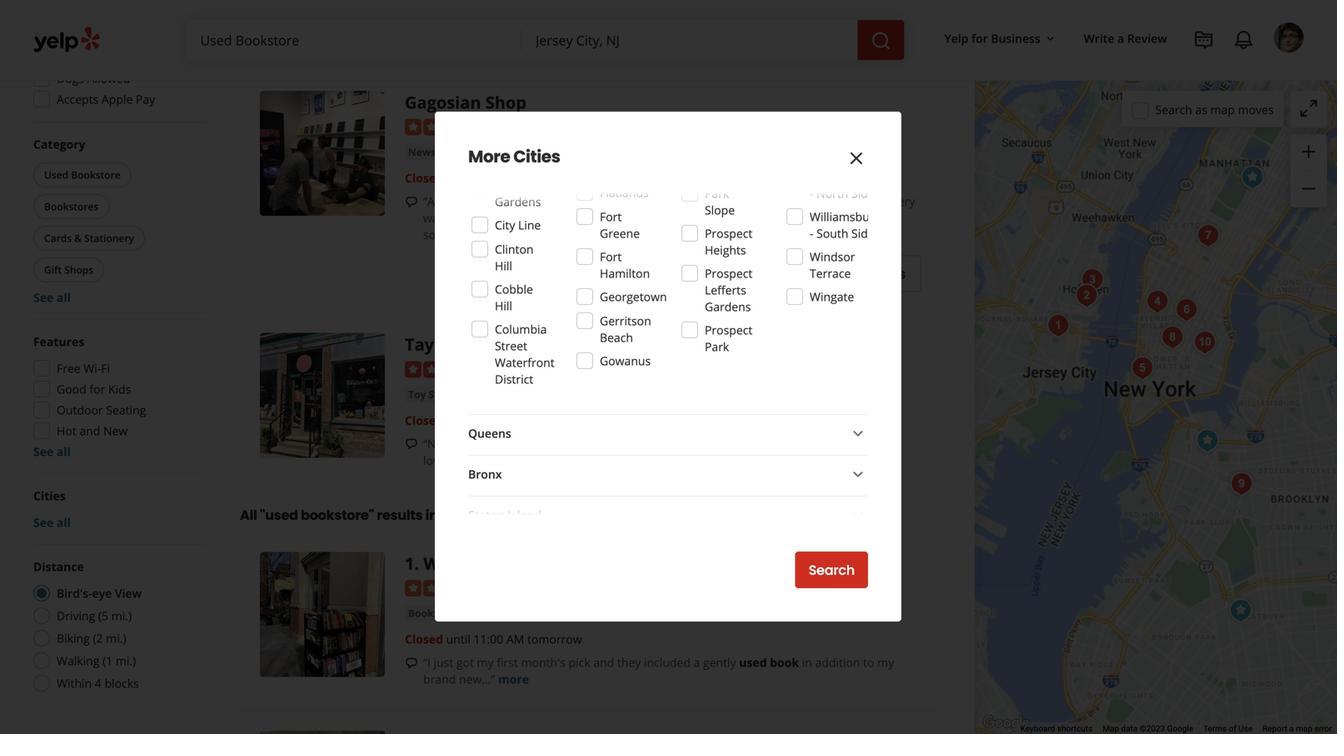 Task type: describe. For each thing, give the bounding box(es) containing it.
for up outdoor seating
[[89, 381, 105, 397]]

"this tiny cozy space located in the heart of downtown brooklyn has the perfect vibe, and charm for crystal collectors and users. 'yes' the prices are reasonable and our customer…"
[[423, 0, 906, 47]]

see all button for category
[[33, 290, 71, 305]]

fort greene
[[600, 209, 640, 241]]

wingate
[[810, 289, 854, 305]]

moves
[[1238, 101, 1274, 117]]

"this
[[423, 0, 450, 14]]

'yes'
[[633, 15, 657, 30]]

the right 'has'
[[795, 0, 812, 14]]

williamsburg for south
[[810, 209, 881, 225]]

around
[[719, 210, 759, 226]]

see for features
[[33, 444, 54, 460]]

to down want
[[509, 210, 520, 226]]

the mysterious bookshop image
[[1126, 352, 1160, 385]]

gerritson
[[600, 313, 651, 329]]

cobble hill
[[495, 281, 533, 314]]

shop
[[803, 210, 830, 226]]

"used
[[260, 506, 298, 524]]

gagosian shop image
[[1236, 161, 1269, 194]]

keyboard shortcuts button
[[1021, 723, 1093, 734]]

walking (1 mi.)
[[57, 653, 136, 669]]

closed until 11:00 am tomorrow for "new and used books, comics, curios, and toys for ditmas park's community of book- lovers!"
[[405, 412, 582, 428]]

$$
[[475, 606, 488, 622]]

map data ©2023 google
[[1103, 724, 1194, 734]]

within
[[57, 675, 92, 691]]

group containing features
[[28, 333, 207, 460]]

gently
[[703, 654, 736, 670]]

2 horizontal spatial as
[[1196, 101, 1208, 117]]

can't
[[665, 193, 691, 209]]

1 vertical spatial used
[[739, 654, 767, 670]]

"i just got my first month's pick and they included a gently used book
[[423, 654, 799, 670]]

fort hamilton
[[600, 249, 650, 281]]

of inside ""new and used books, comics, curios, and toys for ditmas park's community of book- lovers!""
[[839, 436, 850, 451]]

see all button for features
[[33, 444, 71, 460]]

georgetown
[[600, 289, 667, 305]]

mi.) for biking (2 mi.)
[[106, 630, 126, 646]]

mi.) for walking (1 mi.)
[[116, 653, 136, 669]]

storm.
[[576, 210, 612, 226]]

write a review link
[[1077, 23, 1174, 53]]

just
[[434, 654, 453, 670]]

curios,
[[590, 436, 626, 451]]

more for used
[[466, 452, 497, 468]]

dogs allowed
[[57, 70, 130, 86]]

16 speech v2 image for "this
[[405, 0, 418, 13]]

0 horizontal spatial bookstores
[[44, 200, 99, 213]]

addition
[[815, 654, 860, 670]]

1 vertical spatial all
[[240, 506, 257, 524]]

bronx
[[468, 466, 502, 482]]

1 vertical spatial first
[[497, 654, 518, 670]]

and right vibe, on the top right
[[886, 0, 906, 14]]

0 horizontal spatial as
[[477, 193, 489, 209]]

map region
[[942, 0, 1337, 734]]

in addition to my brand new..."
[[423, 654, 894, 687]]

more for as
[[470, 227, 500, 243]]

pick
[[569, 654, 591, 670]]

2 i from the left
[[658, 193, 662, 209]]

toy stores button
[[405, 386, 463, 403]]

closed for "i just got my first month's pick and they included a gently
[[405, 631, 443, 647]]

carroll
[[495, 177, 531, 193]]

the right 'yes'
[[660, 15, 678, 30]]

book
[[770, 654, 799, 670]]

am for "i just got my first month's pick and they included a gently
[[506, 631, 524, 647]]

little city books image
[[1070, 279, 1104, 312]]

cities inside dialog
[[513, 145, 560, 168]]

for inside "this tiny cozy space located in the heart of downtown brooklyn has the perfect vibe, and charm for crystal collectors and users. 'yes' the prices are reasonable and our customer…"
[[461, 15, 477, 30]]

a for report
[[1290, 724, 1294, 734]]

allowed
[[87, 70, 130, 86]]

the down want
[[523, 210, 541, 226]]

prospect for lefferts
[[705, 265, 753, 281]]

and left our
[[801, 15, 822, 30]]

taylor
[[405, 333, 457, 356]]

projects image
[[1194, 30, 1214, 50]]

bookoff - new york image
[[1192, 219, 1225, 252]]

map for error
[[1296, 724, 1313, 734]]

to left be
[[528, 193, 540, 209]]

1 horizontal spatial as
[[843, 193, 856, 209]]

co
[[478, 333, 499, 356]]

newspapers & magazines
[[408, 145, 535, 159]]

biking (2 mi.)
[[57, 630, 126, 646]]

want
[[498, 193, 525, 209]]

reviews)
[[535, 360, 579, 376]]

the up the users.
[[593, 0, 611, 14]]

11:00 for "new and used books, comics, curios, and toys for ditmas park's community of book- lovers!"
[[474, 412, 503, 428]]

write
[[1084, 30, 1115, 46]]

unnameable books image
[[1225, 467, 1259, 501]]

art
[[549, 145, 564, 159]]

1 i from the left
[[492, 193, 495, 209]]

- for williamsburg - north side
[[810, 185, 814, 201]]

to up dogs allowed
[[90, 50, 101, 65]]

error
[[1315, 724, 1332, 734]]

2 horizontal spatial of
[[1229, 724, 1237, 734]]

apple
[[102, 91, 133, 107]]

columbia
[[495, 321, 547, 337]]

notifications image
[[1234, 30, 1254, 50]]

1 horizontal spatial new
[[522, 506, 551, 524]]

taylor & co books image
[[1224, 594, 1258, 627]]

prospect for heights
[[705, 225, 753, 241]]

search for search
[[809, 561, 855, 580]]

get
[[814, 265, 837, 283]]

16 speech v2 image for "new
[[405, 438, 418, 451]]

word link
[[424, 552, 476, 575]]

category
[[33, 136, 86, 152]]

this
[[765, 193, 785, 209]]

month's
[[521, 654, 566, 670]]

1 much from the left
[[443, 193, 474, 209]]

staten
[[468, 507, 505, 523]]

am for "new and used books, comics, curios, and toys for ditmas park's community of book- lovers!"
[[506, 412, 524, 428]]

bird's-eye view
[[57, 585, 142, 601]]

more for cozy
[[491, 31, 522, 47]]

fort for fort hamilton
[[600, 249, 622, 265]]

all for category
[[57, 290, 71, 305]]

walking
[[57, 653, 100, 669]]

keyboard shortcuts
[[1021, 724, 1093, 734]]

clinton
[[495, 241, 534, 257]]

in inside "this tiny cozy space located in the heart of downtown brooklyn has the perfect vibe, and charm for crystal collectors and users. 'yes' the prices are reasonable and our customer…"
[[580, 0, 590, 14]]

24 chevron down v2 image
[[848, 464, 868, 484]]

galleries
[[567, 145, 611, 159]]

option group containing distance
[[28, 558, 207, 697]]

1 vertical spatial bookstores
[[408, 606, 465, 620]]

cards & stationery button
[[33, 226, 145, 251]]

see all for category
[[33, 290, 71, 305]]

toy
[[408, 387, 426, 401]]

3 see all button from the top
[[33, 515, 71, 530]]

& for newspapers
[[473, 145, 480, 159]]

0 horizontal spatial gardens
[[495, 194, 541, 210]]

windsor terrace
[[810, 249, 855, 281]]

3 see from the top
[[33, 515, 54, 530]]

my for got
[[477, 654, 494, 670]]

3 all from the top
[[57, 515, 71, 530]]

toy stores
[[408, 387, 460, 401]]

24 chevron down v2 image for queens
[[848, 424, 868, 444]]

0 horizontal spatial new
[[103, 423, 128, 439]]

the up 'see'
[[859, 193, 876, 209]]

4
[[95, 675, 102, 691]]

"as
[[423, 193, 440, 209]]

closed until 11:00 am tomorrow for "i just got my first month's pick and they included a gently
[[405, 631, 582, 647]]

city
[[495, 217, 515, 233]]

bookstores link
[[405, 605, 468, 622]]

and down outdoor
[[79, 423, 100, 439]]

park inside "prospect park"
[[705, 339, 729, 355]]

new..."
[[459, 671, 495, 687]]

open to all
[[57, 50, 117, 65]]

cards & stationery
[[44, 231, 134, 245]]

business
[[991, 30, 1041, 46]]

& for cards
[[74, 231, 82, 245]]

cobble
[[495, 281, 533, 297]]

google image
[[979, 712, 1034, 734]]

gagosian shop image
[[260, 91, 385, 216]]

features
[[33, 334, 84, 350]]

more down month's
[[498, 671, 529, 687]]

williamsburg for north
[[810, 169, 881, 185]]

0 vertical spatial word image
[[1042, 309, 1075, 342]]

taylor & co books link
[[405, 333, 554, 356]]

housing works bookstore image
[[1156, 321, 1190, 354]]

stores
[[429, 387, 460, 401]]

zoom in image
[[1299, 142, 1319, 162]]

newspapers
[[408, 145, 470, 159]]

more link for as
[[470, 227, 500, 243]]

gift shops
[[44, 263, 93, 277]]

closed
[[447, 210, 482, 226]]

16 speech v2 image
[[405, 195, 418, 209]]

bookstore
[[71, 168, 121, 182]]

newspapers & magazines button
[[405, 144, 539, 160]]

symposia bookstore image
[[1076, 263, 1110, 297]]

cards inside button
[[44, 231, 72, 245]]

reviewer-
[[605, 193, 655, 209]]

2 much from the left
[[714, 193, 745, 209]]



Task type: locate. For each thing, give the bounding box(es) containing it.
2 vertical spatial mi.)
[[116, 653, 136, 669]]

day's
[[788, 193, 816, 209]]

of inside "this tiny cozy space located in the heart of downtown brooklyn has the perfect vibe, and charm for crystal collectors and users. 'yes' the prices are reasonable and our customer…"
[[646, 0, 657, 14]]

am
[[506, 412, 524, 428], [506, 631, 524, 647]]

0 vertical spatial williamsburg
[[810, 169, 881, 185]]

city line
[[495, 217, 541, 233]]

more down the due
[[470, 227, 500, 243]]

see all button down gift
[[33, 290, 71, 305]]

(2
[[93, 630, 103, 646]]

until for "new and used books, comics, curios, and toys for ditmas park's community of book- lovers!"
[[446, 412, 471, 428]]

1 vertical spatial 24 chevron down v2 image
[[848, 505, 868, 525]]

stationery
[[84, 231, 134, 245]]

closed for "new and used books, comics, curios, and toys for ditmas park's community of book- lovers!"
[[405, 412, 443, 428]]

has
[[772, 0, 792, 14]]

perfect
[[815, 0, 854, 14]]

0 vertical spatial used
[[479, 436, 505, 451]]

2 closed from the top
[[405, 412, 443, 428]]

mi.) right (1
[[116, 653, 136, 669]]

see all
[[33, 290, 71, 305], [33, 444, 71, 460], [33, 515, 71, 530]]

0 horizontal spatial bookstores button
[[33, 194, 109, 219]]

1 horizontal spatial word image
[[1042, 309, 1075, 342]]

used left book in the bottom of the page
[[739, 654, 767, 670]]

& left the stationery
[[74, 231, 82, 245]]

map left moves at top
[[1211, 101, 1235, 117]]

0 vertical spatial fort
[[600, 209, 622, 225]]

as left moves at top
[[1196, 101, 1208, 117]]

0 vertical spatial 11:00
[[474, 412, 503, 428]]

1 vertical spatial cards
[[44, 231, 72, 245]]

1 vertical spatial fort
[[600, 249, 622, 265]]

group
[[1291, 134, 1327, 207], [30, 136, 207, 306], [28, 333, 207, 460], [33, 487, 207, 531]]

report a map error
[[1263, 724, 1332, 734]]

2 vertical spatial prospect
[[705, 322, 753, 338]]

1 horizontal spatial first
[[580, 193, 601, 209]]

1 vertical spatial park
[[705, 339, 729, 355]]

1 vertical spatial -
[[810, 225, 814, 241]]

1 vertical spatial of
[[839, 436, 850, 451]]

2 see from the top
[[33, 444, 54, 460]]

cities
[[513, 145, 560, 168], [33, 488, 66, 504]]

hill for cobble hill
[[495, 298, 512, 314]]

more link down the due
[[470, 227, 500, 243]]

1 my from the left
[[477, 654, 494, 670]]

0 horizontal spatial jersey
[[441, 506, 485, 524]]

3 closed from the top
[[405, 631, 443, 647]]

expand map image
[[1299, 98, 1319, 118]]

results
[[377, 506, 423, 524]]

group containing cities
[[33, 487, 207, 531]]

2 - from the top
[[810, 225, 814, 241]]

side for north
[[852, 185, 875, 201]]

fort
[[600, 209, 622, 225], [600, 249, 622, 265]]

5 star rating image
[[405, 361, 495, 378]]

1 vertical spatial see all
[[33, 444, 71, 460]]

5.0 link
[[502, 359, 518, 377]]

for down tiny
[[461, 15, 477, 30]]

prospect for park
[[705, 322, 753, 338]]

accepts for accepts credit cards
[[57, 29, 99, 45]]

accepts apple pay
[[57, 91, 155, 107]]

2 vertical spatial in
[[802, 654, 812, 670]]

1 side from the top
[[852, 185, 875, 201]]

park up slope
[[705, 185, 729, 201]]

2 until from the top
[[446, 631, 471, 647]]

book club bar image
[[1189, 326, 1222, 359]]

bronx button
[[468, 464, 868, 486]]

word image
[[1042, 309, 1075, 342], [260, 552, 385, 677]]

until up got
[[446, 631, 471, 647]]

see all button up distance
[[33, 515, 71, 530]]

0 horizontal spatial much
[[443, 193, 474, 209]]

1 vertical spatial see all button
[[33, 444, 71, 460]]

hill inside cobble hill
[[495, 298, 512, 314]]

vibe,
[[857, 0, 883, 14]]

in right located
[[580, 0, 590, 14]]

hill inside clinton hill
[[495, 258, 512, 274]]

district
[[495, 371, 533, 387]]

& inside group
[[74, 231, 82, 245]]

0 horizontal spatial cities
[[33, 488, 66, 504]]

zoom out image
[[1299, 179, 1319, 199]]

reasonable
[[737, 15, 798, 30]]

pay
[[136, 91, 155, 107]]

in right book in the bottom of the page
[[802, 654, 812, 670]]

24 chevron down v2 image
[[848, 424, 868, 444], [848, 505, 868, 525]]

2 vertical spatial all
[[57, 515, 71, 530]]

bookstores button down used bookstore button
[[33, 194, 109, 219]]

the down this
[[762, 210, 780, 226]]

in inside in addition to my brand new..."
[[802, 654, 812, 670]]

option group
[[28, 558, 207, 697]]

more link down queens
[[466, 452, 497, 468]]

side inside the williamsburg - north side
[[852, 185, 875, 201]]

4.3 star rating image
[[405, 580, 495, 597]]

for inside ""new and used books, comics, curios, and toys for ditmas park's community of book- lovers!""
[[679, 436, 694, 451]]

cards up gift
[[44, 231, 72, 245]]

all up distance
[[57, 515, 71, 530]]

for right toys at the bottom of the page
[[679, 436, 694, 451]]

fort inside the fort hamilton
[[600, 249, 622, 265]]

0 vertical spatial cards
[[137, 29, 169, 45]]

0 vertical spatial closed
[[405, 170, 443, 186]]

24 chevron down v2 image inside queens dropdown button
[[848, 424, 868, 444]]

0 vertical spatial gardens
[[495, 194, 541, 210]]

and left toys at the bottom of the page
[[629, 436, 650, 451]]

1 vertical spatial closed
[[405, 412, 443, 428]]

to
[[90, 50, 101, 65], [528, 193, 540, 209], [509, 210, 520, 226], [833, 210, 844, 226], [863, 654, 875, 670]]

24 chevron down v2 image for staten island
[[848, 505, 868, 525]]

map for moves
[[1211, 101, 1235, 117]]

1 williamsburg from the top
[[810, 169, 881, 185]]

1 closed from the top
[[405, 170, 443, 186]]

1 vertical spatial prospect
[[705, 265, 753, 281]]

for
[[461, 15, 477, 30], [972, 30, 988, 46], [89, 381, 105, 397], [679, 436, 694, 451]]

clinton hill
[[495, 241, 534, 274]]

2 24 chevron down v2 image from the top
[[848, 505, 868, 525]]

fort for fort greene
[[600, 209, 622, 225]]

a left gently at the bottom right
[[694, 654, 700, 670]]

all left the "used
[[240, 506, 257, 524]]

line
[[518, 217, 541, 233]]

city,
[[488, 506, 519, 524]]

1 closed until 11:00 am tomorrow from the top
[[405, 412, 582, 428]]

1 am from the top
[[506, 412, 524, 428]]

used
[[44, 168, 68, 182]]

all down hot
[[57, 444, 71, 460]]

see
[[847, 210, 866, 226]]

2 vertical spatial &
[[461, 333, 474, 356]]

gagosian shop
[[405, 91, 527, 114]]

cards right the credit at left
[[137, 29, 169, 45]]

4 star rating image
[[405, 119, 495, 135]]

my up new..."
[[477, 654, 494, 670]]

all for features
[[57, 444, 71, 460]]

hill for clinton hill
[[495, 258, 512, 274]]

1 horizontal spatial used
[[739, 654, 767, 670]]

closed up "i
[[405, 631, 443, 647]]

1 see from the top
[[33, 290, 54, 305]]

3 16 speech v2 image from the top
[[405, 656, 418, 670]]

more cities dialog
[[0, 0, 1337, 734]]

2 vertical spatial see
[[33, 515, 54, 530]]

1 see all from the top
[[33, 290, 71, 305]]

user actions element
[[931, 21, 1327, 123]]

in
[[580, 0, 590, 14], [425, 506, 438, 524], [802, 654, 812, 670]]

0 vertical spatial all
[[57, 290, 71, 305]]

11:00 down district
[[474, 412, 503, 428]]

newspapers & magazines link
[[405, 144, 539, 160]]

used
[[479, 436, 505, 451], [739, 654, 767, 670]]

& left magazines at the left top of the page
[[473, 145, 480, 159]]

gerritson beach
[[600, 313, 651, 345]]

1 vertical spatial a
[[694, 654, 700, 670]]

0 horizontal spatial in
[[425, 506, 438, 524]]

1 accepts from the top
[[57, 29, 99, 45]]

fi
[[101, 360, 110, 376]]

closed up the "as
[[405, 170, 443, 186]]

0 horizontal spatial all
[[104, 50, 117, 65]]

a inside the write a review link
[[1118, 30, 1124, 46]]

see all down gift
[[33, 290, 71, 305]]

bookstores button
[[33, 194, 109, 219], [405, 605, 468, 622]]

tomorrow up month's
[[527, 631, 582, 647]]

1 horizontal spatial my
[[878, 654, 894, 670]]

and left the users.
[[573, 15, 594, 30]]

art galleries
[[549, 145, 611, 159]]

gardens down "lefferts" on the top
[[705, 299, 751, 315]]

used inside ""new and used books, comics, curios, and toys for ditmas park's community of book- lovers!""
[[479, 436, 505, 451]]

located
[[537, 0, 577, 14]]

am up books,
[[506, 412, 524, 428]]

1 vertical spatial &
[[74, 231, 82, 245]]

1 vertical spatial new
[[522, 506, 551, 524]]

0 vertical spatial &
[[473, 145, 480, 159]]

1 horizontal spatial cities
[[513, 145, 560, 168]]

accepts for accepts apple pay
[[57, 91, 99, 107]]

used up bronx
[[479, 436, 505, 451]]

good for kids
[[57, 381, 131, 397]]

view
[[115, 585, 142, 601]]

closed until 11:00 am tomorrow up books,
[[405, 412, 582, 428]]

0 vertical spatial first
[[580, 193, 601, 209]]

2 park from the top
[[705, 339, 729, 355]]

art galleries button
[[545, 144, 614, 160]]

group containing category
[[30, 136, 207, 306]]

to right addition at the right
[[863, 654, 875, 670]]

prospect up heights
[[705, 225, 753, 241]]

0 horizontal spatial word image
[[260, 552, 385, 677]]

2 vertical spatial a
[[1290, 724, 1294, 734]]

1 horizontal spatial a
[[1118, 30, 1124, 46]]

greene
[[600, 225, 640, 241]]

0 vertical spatial 24 chevron down v2 image
[[848, 424, 868, 444]]

park down "lefferts" on the top
[[705, 339, 729, 355]]

fort inside fort greene
[[600, 209, 622, 225]]

mi.) right "(5"
[[111, 608, 132, 624]]

1 horizontal spatial much
[[714, 193, 745, 209]]

(3 reviews) link
[[521, 359, 579, 377]]

2 williamsburg from the top
[[810, 209, 881, 225]]

1 horizontal spatial bookstores button
[[405, 605, 468, 622]]

"new and used books, comics, curios, and toys for ditmas park's community of book- lovers!"
[[423, 436, 884, 468]]

1 see all button from the top
[[33, 290, 71, 305]]

close image
[[847, 148, 867, 168]]

0 vertical spatial see all button
[[33, 290, 71, 305]]

tomorrow for "new and used books, comics, curios, and toys for ditmas park's community of book- lovers!"
[[527, 412, 582, 428]]

staten island button
[[468, 505, 868, 527]]

park
[[705, 185, 729, 201], [705, 339, 729, 355]]

south
[[817, 225, 849, 241]]

0 vertical spatial tomorrow
[[527, 412, 582, 428]]

- inside the williamsburg - north side
[[810, 185, 814, 201]]

2 11:00 from the top
[[474, 631, 503, 647]]

3 prospect from the top
[[705, 322, 753, 338]]

0 vertical spatial in
[[580, 0, 590, 14]]

1 vertical spatial map
[[1296, 724, 1313, 734]]

of left use
[[1229, 724, 1237, 734]]

16 speech v2 image left the "this
[[405, 0, 418, 13]]

0 horizontal spatial my
[[477, 654, 494, 670]]

2 prospect from the top
[[705, 265, 753, 281]]

©2023
[[1140, 724, 1165, 734]]

- for williamsburg - south side
[[810, 225, 814, 241]]

more down crystal
[[491, 31, 522, 47]]

and right 'pick'
[[594, 654, 614, 670]]

hot
[[57, 423, 76, 439]]

search for search as map moves
[[1156, 101, 1193, 117]]

and up lovers!"
[[455, 436, 476, 451]]

0 vertical spatial a
[[1118, 30, 1124, 46]]

search as map moves
[[1156, 101, 1274, 117]]

in right the results
[[425, 506, 438, 524]]

williamsburg up south
[[810, 209, 881, 225]]

2 all from the top
[[57, 444, 71, 460]]

2 am from the top
[[506, 631, 524, 647]]

1 . word
[[405, 552, 476, 575]]

strand bookstore image
[[1170, 293, 1204, 327]]

&
[[473, 145, 480, 159], [74, 231, 82, 245], [461, 333, 474, 356]]

cards
[[137, 29, 169, 45], [44, 231, 72, 245]]

0 horizontal spatial cards
[[44, 231, 72, 245]]

prospect
[[705, 225, 753, 241], [705, 265, 753, 281], [705, 322, 753, 338]]

of left book-
[[839, 436, 850, 451]]

2 16 speech v2 image from the top
[[405, 438, 418, 451]]

2 see all from the top
[[33, 444, 71, 460]]

on
[[748, 193, 762, 209]]

1 hill from the top
[[495, 258, 512, 274]]

gowanus
[[600, 353, 651, 369]]

all up allowed
[[104, 50, 117, 65]]

16 speech v2 image
[[405, 0, 418, 13], [405, 438, 418, 451], [405, 656, 418, 670]]

0 vertical spatial prospect
[[705, 225, 753, 241]]

more link for used
[[466, 452, 497, 468]]

free wi-fi
[[57, 360, 110, 376]]

2 accepts from the top
[[57, 91, 99, 107]]

bookstores button down 4.3 star rating image
[[405, 605, 468, 622]]

all "used bookstore" results in jersey city, new jersey
[[240, 506, 598, 524]]

first left month's
[[497, 654, 518, 670]]

0 vertical spatial new
[[103, 423, 128, 439]]

0 horizontal spatial search
[[809, 561, 855, 580]]

new right city,
[[522, 506, 551, 524]]

1 11:00 from the top
[[474, 412, 503, 428]]

see for category
[[33, 290, 54, 305]]

until for "i just got my first month's pick and they included a gently
[[446, 631, 471, 647]]

0 vertical spatial map
[[1211, 101, 1235, 117]]

shops
[[64, 263, 93, 277]]

1 vertical spatial am
[[506, 631, 524, 647]]

brand
[[423, 671, 456, 687]]

0 horizontal spatial of
[[646, 0, 657, 14]]

1 vertical spatial 16 speech v2 image
[[405, 438, 418, 451]]

1 horizontal spatial all
[[240, 506, 257, 524]]

0 vertical spatial 16 speech v2 image
[[405, 0, 418, 13]]

bookstores down used bookstore button
[[44, 200, 99, 213]]

16 chevron down v2 image
[[1044, 32, 1057, 46]]

accepts credit cards
[[57, 29, 169, 45]]

first inside "as much as i want to be the first reviewer- i can't say much on this day's visit as the gallery was closed due to the snow storm. spent few minutes around the gift shop to see some…"
[[580, 193, 601, 209]]

1 vertical spatial all
[[57, 444, 71, 460]]

my for to
[[878, 654, 894, 670]]

0 vertical spatial cities
[[513, 145, 560, 168]]

map left error
[[1296, 724, 1313, 734]]

fort up hamilton
[[600, 249, 622, 265]]

spent
[[615, 210, 646, 226]]

None search field
[[187, 20, 908, 60]]

0 vertical spatial hill
[[495, 258, 512, 274]]

new down seating
[[103, 423, 128, 439]]

1 tomorrow from the top
[[527, 412, 582, 428]]

north
[[817, 185, 849, 201]]

driving
[[57, 608, 95, 624]]

williamsburg up north
[[810, 169, 881, 185]]

cozy
[[476, 0, 500, 14]]

(3 reviews)
[[521, 360, 579, 376]]

the bush doctor crystal factory image
[[1191, 424, 1224, 457]]

1 vertical spatial see
[[33, 444, 54, 460]]

due
[[485, 210, 506, 226]]

a for write
[[1118, 30, 1124, 46]]

2 horizontal spatial in
[[802, 654, 812, 670]]

gardens
[[495, 194, 541, 210], [705, 299, 751, 315]]

0 vertical spatial search
[[1156, 101, 1193, 117]]

11:00 for "i just got my first month's pick and they included a gently
[[474, 631, 503, 647]]

1 horizontal spatial cards
[[137, 29, 169, 45]]

1 horizontal spatial bookstores
[[408, 606, 465, 620]]

i up few at left
[[658, 193, 662, 209]]

more link down crystal
[[491, 31, 522, 47]]

1 until from the top
[[446, 412, 471, 428]]

side inside williamsburg - south side
[[852, 225, 875, 241]]

2 fort from the top
[[600, 249, 622, 265]]

bookstores
[[44, 200, 99, 213], [408, 606, 465, 620]]

mi.) for driving (5 mi.)
[[111, 608, 132, 624]]

- left south
[[810, 225, 814, 241]]

1 vertical spatial word image
[[260, 552, 385, 677]]

2 hill from the top
[[495, 298, 512, 314]]

to inside in addition to my brand new..."
[[863, 654, 875, 670]]

2 vertical spatial see all
[[33, 515, 71, 530]]

prospect down the prospect lefferts gardens
[[705, 322, 753, 338]]

are
[[716, 15, 734, 30]]

taylor & co books image
[[260, 333, 385, 458]]

as up the due
[[477, 193, 489, 209]]

- inside williamsburg - south side
[[810, 225, 814, 241]]

16 speech v2 image left '"new'
[[405, 438, 418, 451]]

0 horizontal spatial a
[[694, 654, 700, 670]]

2 side from the top
[[852, 225, 875, 241]]

search inside "button"
[[809, 561, 855, 580]]

accepts down dogs
[[57, 91, 99, 107]]

0 horizontal spatial map
[[1211, 101, 1235, 117]]

i up the due
[[492, 193, 495, 209]]

0 vertical spatial am
[[506, 412, 524, 428]]

used bookstore button
[[33, 162, 131, 187]]

1 vertical spatial williamsburg
[[810, 209, 881, 225]]

2 tomorrow from the top
[[527, 631, 582, 647]]

kids
[[108, 381, 131, 397]]

11:00 down $$
[[474, 631, 503, 647]]

for right yelp
[[972, 30, 988, 46]]

1 horizontal spatial map
[[1296, 724, 1313, 734]]

tiny
[[453, 0, 473, 14]]

0 vertical spatial see
[[33, 290, 54, 305]]

of up 'yes'
[[646, 0, 657, 14]]

1 horizontal spatial jersey
[[554, 506, 598, 524]]

16 speech v2 image left "i
[[405, 656, 418, 670]]

2 vertical spatial see all button
[[33, 515, 71, 530]]

i
[[492, 193, 495, 209], [658, 193, 662, 209]]

a right write
[[1118, 30, 1124, 46]]

2 vertical spatial of
[[1229, 724, 1237, 734]]

side for south
[[852, 225, 875, 241]]

driving (5 mi.)
[[57, 608, 132, 624]]

books
[[504, 333, 554, 356]]

1 park from the top
[[705, 185, 729, 201]]

1 jersey from the left
[[441, 506, 485, 524]]

0 vertical spatial closed until 11:00 am tomorrow
[[405, 412, 582, 428]]

few
[[649, 210, 669, 226]]

& left co
[[461, 333, 474, 356]]

hill down cobble
[[495, 298, 512, 314]]

closed up '"new'
[[405, 412, 443, 428]]

gardens inside the prospect lefferts gardens
[[705, 299, 751, 315]]

1 16 speech v2 image from the top
[[405, 0, 418, 13]]

fort up greene
[[600, 209, 622, 225]]

search image
[[871, 31, 891, 51]]

more link down month's
[[498, 671, 529, 687]]

report a map error link
[[1263, 724, 1332, 734]]

1 vertical spatial 11:00
[[474, 631, 503, 647]]

more link for cozy
[[491, 31, 522, 47]]

1 24 chevron down v2 image from the top
[[848, 424, 868, 444]]

bookstores down 4.3 star rating image
[[408, 606, 465, 620]]

for inside button
[[972, 30, 988, 46]]

use
[[1239, 724, 1253, 734]]

24 chevron down v2 image up 24 chevron down v2 image
[[848, 424, 868, 444]]

to left 'see'
[[833, 210, 844, 226]]

jersey
[[441, 506, 485, 524], [554, 506, 598, 524]]

a
[[1118, 30, 1124, 46], [694, 654, 700, 670], [1290, 724, 1294, 734]]

see all down hot
[[33, 444, 71, 460]]

map
[[1103, 724, 1119, 734]]

2 see all button from the top
[[33, 444, 71, 460]]

0 vertical spatial -
[[810, 185, 814, 201]]

all down gift shops button
[[57, 290, 71, 305]]

tomorrow for "i just got my first month's pick and they included a gently
[[527, 631, 582, 647]]

1 all from the top
[[57, 290, 71, 305]]

0 vertical spatial side
[[852, 185, 875, 201]]

0 vertical spatial all
[[104, 50, 117, 65]]

see
[[33, 290, 54, 305], [33, 444, 54, 460], [33, 515, 54, 530]]

closed until 11:00 am tomorrow down $$
[[405, 631, 582, 647]]

gardens down carroll
[[495, 194, 541, 210]]

1 prospect from the top
[[705, 225, 753, 241]]

see all up distance
[[33, 515, 71, 530]]

see all for features
[[33, 444, 71, 460]]

2 jersey from the left
[[554, 506, 598, 524]]

review
[[1127, 30, 1167, 46]]

windsor
[[810, 249, 855, 265]]

1 fort from the top
[[600, 209, 622, 225]]

my inside in addition to my brand new..."
[[878, 654, 894, 670]]

1 vertical spatial bookstores button
[[405, 605, 468, 622]]

1 vertical spatial in
[[425, 506, 438, 524]]

hill
[[495, 258, 512, 274], [495, 298, 512, 314]]

park inside park slope
[[705, 185, 729, 201]]

1 vertical spatial accepts
[[57, 91, 99, 107]]

jersey right island
[[554, 506, 598, 524]]

3 see all from the top
[[33, 515, 71, 530]]

2 closed until 11:00 am tomorrow from the top
[[405, 631, 582, 647]]

left bank books image
[[1141, 285, 1175, 318]]

my right addition at the right
[[878, 654, 894, 670]]

the
[[593, 0, 611, 14], [795, 0, 812, 14], [660, 15, 678, 30], [559, 193, 577, 209], [859, 193, 876, 209], [523, 210, 541, 226], [762, 210, 780, 226]]

2 my from the left
[[878, 654, 894, 670]]

cities down hot
[[33, 488, 66, 504]]

the right be
[[559, 193, 577, 209]]

24 chevron down v2 image down 24 chevron down v2 image
[[848, 505, 868, 525]]

1 - from the top
[[810, 185, 814, 201]]

24 chevron down v2 image inside staten island dropdown button
[[848, 505, 868, 525]]

street
[[495, 338, 527, 354]]

open
[[57, 50, 87, 65]]

see all button down hot
[[33, 444, 71, 460]]

& for taylor
[[461, 333, 474, 356]]

1 vertical spatial gardens
[[705, 299, 751, 315]]

1 vertical spatial hill
[[495, 298, 512, 314]]

0 vertical spatial bookstores button
[[33, 194, 109, 219]]

1 horizontal spatial gardens
[[705, 299, 751, 315]]

prospect park
[[705, 322, 753, 355]]

0 horizontal spatial first
[[497, 654, 518, 670]]



Task type: vqa. For each thing, say whether or not it's contained in the screenshot.
American
no



